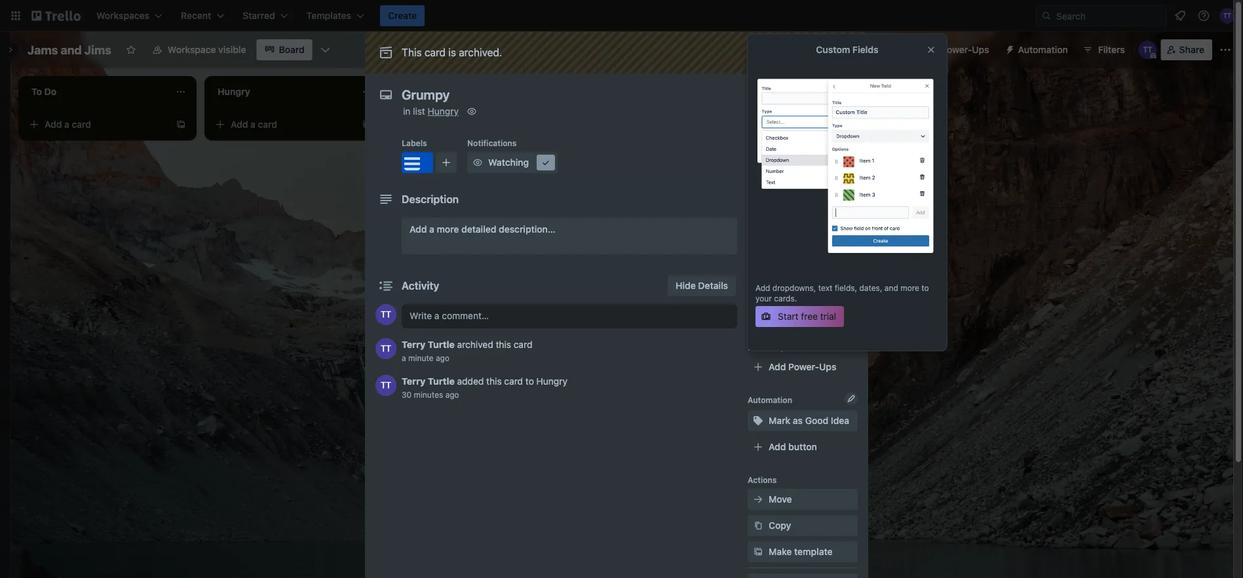 Task type: locate. For each thing, give the bounding box(es) containing it.
1 horizontal spatial more
[[901, 283, 919, 292]]

1 vertical spatial turtle
[[428, 376, 455, 387]]

0 vertical spatial this
[[496, 339, 511, 350]]

ups inside button
[[972, 44, 989, 55]]

filters button
[[1079, 39, 1129, 60]]

2 turtle from the top
[[428, 376, 455, 387]]

sm image inside the automation button
[[1000, 39, 1018, 58]]

0 vertical spatial power-ups
[[941, 44, 989, 55]]

2 add a card from the left
[[231, 119, 277, 130]]

star or unstar board image
[[126, 45, 136, 55]]

custom
[[816, 44, 850, 55], [769, 309, 802, 320]]

more
[[437, 224, 459, 235], [901, 283, 919, 292]]

this card is archived.
[[402, 46, 502, 59]]

1 terry from the top
[[402, 339, 426, 350]]

power- down start free trial button
[[788, 361, 819, 372]]

power- up add power-ups
[[748, 343, 775, 352]]

turtle for archived this card
[[428, 339, 455, 350]]

0 vertical spatial hungry
[[428, 106, 459, 117]]

another
[[806, 85, 840, 96]]

custom fields
[[816, 44, 879, 55], [769, 309, 830, 320]]

turtle
[[428, 339, 455, 350], [428, 376, 455, 387]]

jams
[[28, 43, 58, 57]]

ups up add power-ups
[[775, 343, 790, 352]]

this inside terry turtle archived this card a minute ago
[[496, 339, 511, 350]]

this right archived
[[496, 339, 511, 350]]

sm image inside 'watching' button
[[471, 156, 484, 169]]

this
[[496, 339, 511, 350], [486, 376, 502, 387]]

1 vertical spatial ago
[[445, 390, 459, 399]]

turtle for added this card to hungry
[[428, 376, 455, 387]]

to right added
[[526, 376, 534, 387]]

terry for archived this card
[[402, 339, 426, 350]]

1 add a card from the left
[[45, 119, 91, 130]]

1 vertical spatial custom
[[769, 309, 802, 320]]

1 vertical spatial terry
[[402, 376, 426, 387]]

add a more detailed description… link
[[402, 218, 737, 254]]

add a card for add a card button corresponding to 3rd create from template… icon from the right
[[45, 119, 91, 130]]

0 horizontal spatial and
[[61, 43, 82, 57]]

1 vertical spatial fields
[[805, 309, 830, 320]]

turtle up 30 minutes ago link
[[428, 376, 455, 387]]

cards.
[[774, 294, 797, 303]]

add
[[786, 85, 804, 96], [45, 119, 62, 130], [231, 119, 248, 130], [417, 119, 434, 130], [748, 133, 763, 142], [410, 224, 427, 235], [756, 283, 770, 292], [769, 361, 786, 372], [769, 441, 786, 452]]

mark
[[769, 415, 791, 426]]

automation inside button
[[1018, 44, 1068, 55]]

0 horizontal spatial list
[[413, 106, 425, 117]]

this right added
[[486, 376, 502, 387]]

1 horizontal spatial and
[[885, 283, 898, 292]]

0 vertical spatial labels
[[402, 138, 427, 147]]

1 vertical spatial this
[[486, 376, 502, 387]]

2 vertical spatial to
[[526, 376, 534, 387]]

move link
[[748, 489, 858, 510]]

0 horizontal spatial power-
[[748, 343, 775, 352]]

ago
[[436, 353, 450, 362], [445, 390, 459, 399]]

0 vertical spatial custom
[[816, 44, 850, 55]]

1 vertical spatial hungry
[[537, 376, 568, 387]]

hide details
[[676, 280, 728, 291]]

terry up minute
[[402, 339, 426, 350]]

is
[[448, 46, 456, 59]]

ago down added
[[445, 390, 459, 399]]

card
[[425, 46, 446, 59], [72, 119, 91, 130], [258, 119, 277, 130], [444, 119, 463, 130], [775, 133, 792, 142], [514, 339, 532, 350], [504, 376, 523, 387]]

sm image left cover
[[752, 282, 765, 295]]

1 horizontal spatial power-
[[788, 361, 819, 372]]

power- inside power-ups button
[[941, 44, 972, 55]]

sm image for mark as good idea button
[[752, 414, 765, 427]]

0 horizontal spatial hungry
[[428, 106, 459, 117]]

terry
[[402, 339, 426, 350], [402, 376, 426, 387]]

sm image
[[539, 156, 552, 169], [752, 282, 765, 295], [752, 414, 765, 427], [752, 519, 765, 532]]

sm image left mark
[[752, 414, 765, 427]]

and
[[61, 43, 82, 57], [885, 283, 898, 292]]

sm image for automation
[[1000, 39, 1018, 58]]

this
[[402, 46, 422, 59]]

ups down "trial" at the right bottom of the page
[[819, 361, 837, 372]]

0 horizontal spatial labels
[[402, 138, 427, 147]]

ups right close popover icon
[[972, 44, 989, 55]]

automation up mark
[[748, 395, 792, 404]]

0 vertical spatial fields
[[853, 44, 879, 55]]

move
[[769, 494, 792, 505]]

automation
[[1018, 44, 1068, 55], [748, 395, 792, 404]]

2 vertical spatial power-
[[788, 361, 819, 372]]

to up members
[[765, 133, 773, 142]]

3 add a card button from the left
[[396, 114, 543, 135]]

more right dates,
[[901, 283, 919, 292]]

1 horizontal spatial ups
[[819, 361, 837, 372]]

sm image left copy
[[752, 519, 765, 532]]

turtle inside terry turtle archived this card a minute ago
[[428, 339, 455, 350]]

1 horizontal spatial hungry
[[537, 376, 568, 387]]

2 horizontal spatial add a card button
[[396, 114, 543, 135]]

1 vertical spatial more
[[901, 283, 919, 292]]

sm image inside move link
[[752, 493, 765, 506]]

1 horizontal spatial list
[[842, 85, 855, 96]]

automation button
[[1000, 39, 1076, 60]]

0 vertical spatial and
[[61, 43, 82, 57]]

sm image inside the labels link
[[752, 177, 765, 190]]

more left detailed
[[437, 224, 459, 235]]

good
[[805, 415, 829, 426]]

and right dates,
[[885, 283, 898, 292]]

1 horizontal spatial create from template… image
[[362, 119, 372, 130]]

2 horizontal spatial ups
[[972, 44, 989, 55]]

0 vertical spatial custom fields
[[816, 44, 879, 55]]

0 vertical spatial automation
[[1018, 44, 1068, 55]]

0 vertical spatial power-
[[941, 44, 972, 55]]

labels up color: blue, title: none icon
[[402, 138, 427, 147]]

free
[[801, 311, 818, 322]]

power-
[[941, 44, 972, 55], [748, 343, 775, 352], [788, 361, 819, 372]]

cover link
[[748, 278, 858, 299]]

power-ups
[[941, 44, 989, 55], [748, 343, 790, 352]]

power-ups down start
[[748, 343, 790, 352]]

visible
[[218, 44, 246, 55]]

as
[[793, 415, 803, 426]]

automation down search icon
[[1018, 44, 1068, 55]]

1 turtle from the top
[[428, 339, 455, 350]]

cover
[[769, 283, 794, 294]]

turtle inside terry turtle added this card to hungry 30 minutes ago
[[428, 376, 455, 387]]

1 vertical spatial to
[[922, 283, 929, 292]]

ups
[[972, 44, 989, 55], [775, 343, 790, 352], [819, 361, 837, 372]]

0 vertical spatial more
[[437, 224, 459, 235]]

1 vertical spatial power-
[[748, 343, 775, 352]]

make template
[[769, 546, 833, 557]]

card inside terry turtle added this card to hungry 30 minutes ago
[[504, 376, 523, 387]]

a minute ago link
[[402, 353, 450, 362]]

2 add a card button from the left
[[210, 114, 357, 135]]

add button
[[769, 441, 817, 452]]

create from template… image
[[176, 119, 186, 130], [362, 119, 372, 130], [734, 119, 745, 130]]

to inside add dropdowns, text fields, dates, and more to your cards.
[[922, 283, 929, 292]]

list right in
[[413, 106, 425, 117]]

to
[[765, 133, 773, 142], [922, 283, 929, 292], [526, 376, 534, 387]]

terry turtle (terryturtle) image
[[1139, 41, 1157, 59], [376, 304, 397, 325], [376, 338, 397, 359], [376, 375, 397, 396]]

0 vertical spatial to
[[765, 133, 773, 142]]

2 horizontal spatial add a card
[[417, 119, 463, 130]]

hungry link
[[428, 106, 459, 117]]

start
[[778, 311, 799, 322]]

hungry inside terry turtle added this card to hungry 30 minutes ago
[[537, 376, 568, 387]]

upgrade image image
[[756, 66, 939, 267]]

0 horizontal spatial fields
[[805, 309, 830, 320]]

color: blue, title: none image
[[402, 152, 433, 173]]

0 horizontal spatial power-ups
[[748, 343, 790, 352]]

1 vertical spatial ups
[[775, 343, 790, 352]]

terry for added this card to hungry
[[402, 376, 426, 387]]

1 horizontal spatial add a card button
[[210, 114, 357, 135]]

1 horizontal spatial automation
[[1018, 44, 1068, 55]]

1 horizontal spatial add a card
[[231, 119, 277, 130]]

fields
[[853, 44, 879, 55], [805, 309, 830, 320]]

this inside terry turtle added this card to hungry 30 minutes ago
[[486, 376, 502, 387]]

add power-ups
[[769, 361, 837, 372]]

turtle up 'a minute ago' link
[[428, 339, 455, 350]]

labels link
[[748, 173, 858, 194]]

more inside add dropdowns, text fields, dates, and more to your cards.
[[901, 283, 919, 292]]

1 vertical spatial custom fields
[[769, 309, 830, 320]]

terry inside terry turtle archived this card a minute ago
[[402, 339, 426, 350]]

0 vertical spatial terry
[[402, 339, 426, 350]]

2 horizontal spatial to
[[922, 283, 929, 292]]

add a card button
[[24, 114, 170, 135], [210, 114, 357, 135], [396, 114, 543, 135]]

2 terry from the top
[[402, 376, 426, 387]]

sm image inside members link
[[752, 151, 765, 164]]

terry turtle (terryturtle) image
[[1220, 8, 1235, 24]]

and left jims
[[61, 43, 82, 57]]

0 vertical spatial ago
[[436, 353, 450, 362]]

power-ups right close popover icon
[[941, 44, 989, 55]]

0 horizontal spatial add a card button
[[24, 114, 170, 135]]

copy
[[769, 520, 791, 531]]

custom inside button
[[769, 309, 802, 320]]

actions
[[748, 475, 777, 484]]

Write a comment text field
[[402, 304, 737, 328]]

template
[[794, 546, 833, 557]]

1 vertical spatial power-ups
[[748, 343, 790, 352]]

sm image inside copy link
[[752, 519, 765, 532]]

1 vertical spatial and
[[885, 283, 898, 292]]

fields inside button
[[805, 309, 830, 320]]

0 vertical spatial ups
[[972, 44, 989, 55]]

sm image inside mark as good idea button
[[752, 414, 765, 427]]

terry turtle archived this card a minute ago
[[402, 339, 532, 362]]

0 vertical spatial list
[[842, 85, 855, 96]]

sm image inside cover link
[[752, 282, 765, 295]]

sm image inside 'make template' link
[[752, 545, 765, 558]]

2 horizontal spatial power-
[[941, 44, 972, 55]]

description…
[[499, 224, 556, 235]]

power-ups inside button
[[941, 44, 989, 55]]

1 vertical spatial list
[[413, 106, 425, 117]]

custom up another
[[816, 44, 850, 55]]

2 horizontal spatial create from template… image
[[734, 119, 745, 130]]

labels down members
[[769, 178, 797, 189]]

sm image for labels
[[752, 177, 765, 190]]

None text field
[[395, 83, 828, 106]]

power- right close popover icon
[[941, 44, 972, 55]]

1 add a card button from the left
[[24, 114, 170, 135]]

power- inside the add power-ups link
[[788, 361, 819, 372]]

hide
[[676, 280, 696, 291]]

fields,
[[835, 283, 857, 292]]

2 vertical spatial ups
[[819, 361, 837, 372]]

ago right minute
[[436, 353, 450, 362]]

0 horizontal spatial to
[[526, 376, 534, 387]]

0 horizontal spatial create from template… image
[[176, 119, 186, 130]]

0 vertical spatial turtle
[[428, 339, 455, 350]]

details
[[698, 280, 728, 291]]

terry inside terry turtle added this card to hungry 30 minutes ago
[[402, 376, 426, 387]]

1 horizontal spatial labels
[[769, 178, 797, 189]]

add another list
[[786, 85, 855, 96]]

0 horizontal spatial custom
[[769, 309, 802, 320]]

1 horizontal spatial fields
[[853, 44, 879, 55]]

activity
[[402, 280, 439, 292]]

list right another
[[842, 85, 855, 96]]

terry up 30
[[402, 376, 426, 387]]

custom down cards.
[[769, 309, 802, 320]]

sm image
[[1000, 39, 1018, 58], [465, 105, 478, 118], [752, 151, 765, 164], [471, 156, 484, 169], [752, 177, 765, 190], [752, 493, 765, 506], [752, 545, 765, 558]]

list
[[842, 85, 855, 96], [413, 106, 425, 117]]

sm image right watching at top
[[539, 156, 552, 169]]

ago inside terry turtle added this card to hungry 30 minutes ago
[[445, 390, 459, 399]]

1 vertical spatial automation
[[748, 395, 792, 404]]

1 horizontal spatial power-ups
[[941, 44, 989, 55]]

open information menu image
[[1197, 9, 1210, 22]]

to right dates,
[[922, 283, 929, 292]]

labels
[[402, 138, 427, 147], [769, 178, 797, 189]]

0 horizontal spatial add a card
[[45, 119, 91, 130]]



Task type: vqa. For each thing, say whether or not it's contained in the screenshot.
feedback within the Instabug'S Bug Reporting & User Feedback Tools Help Companies Enhance Their App Quality.
no



Task type: describe. For each thing, give the bounding box(es) containing it.
sm image for cover link on the right of the page
[[752, 282, 765, 295]]

3 add a card from the left
[[417, 119, 463, 130]]

0 horizontal spatial ups
[[775, 343, 790, 352]]

trial
[[820, 311, 836, 322]]

text
[[818, 283, 833, 292]]

terry turtle added this card to hungry 30 minutes ago
[[402, 376, 568, 399]]

power-ups button
[[915, 39, 997, 60]]

hide details link
[[668, 275, 736, 296]]

mark as good idea button
[[748, 410, 858, 431]]

add button button
[[748, 436, 858, 457]]

make
[[769, 546, 792, 557]]

minutes
[[414, 390, 443, 399]]

1 create from template… image from the left
[[176, 119, 186, 130]]

1 horizontal spatial to
[[765, 133, 773, 142]]

add a card button for second create from template… icon from the right
[[210, 114, 357, 135]]

custom fields button
[[748, 308, 858, 321]]

1 horizontal spatial custom
[[816, 44, 850, 55]]

make template link
[[748, 541, 858, 562]]

workspace visible
[[168, 44, 246, 55]]

add a more detailed description…
[[410, 224, 556, 235]]

sm image for members
[[752, 151, 765, 164]]

dates,
[[860, 283, 882, 292]]

copy link
[[748, 515, 858, 536]]

button
[[788, 441, 817, 452]]

mark as good idea
[[769, 415, 850, 426]]

add inside add dropdowns, text fields, dates, and more to your cards.
[[756, 283, 770, 292]]

add a card for second create from template… icon from the right add a card button
[[231, 119, 277, 130]]

dropdowns,
[[773, 283, 816, 292]]

workspace visible button
[[144, 39, 254, 60]]

create button
[[380, 5, 425, 26]]

members
[[769, 152, 809, 163]]

Board name text field
[[21, 39, 118, 60]]

watching
[[488, 157, 529, 168]]

archived.
[[459, 46, 502, 59]]

sm image for move
[[752, 493, 765, 506]]

2 create from template… image from the left
[[362, 119, 372, 130]]

jams and jims
[[28, 43, 111, 57]]

custom fields inside button
[[769, 309, 830, 320]]

in list hungry
[[403, 106, 459, 117]]

in
[[403, 106, 410, 117]]

archived
[[457, 339, 493, 350]]

notifications
[[467, 138, 517, 147]]

this for added
[[486, 376, 502, 387]]

add to card
[[748, 133, 792, 142]]

start free trial button
[[756, 306, 844, 327]]

sm image for make template
[[752, 545, 765, 558]]

detailed
[[461, 224, 496, 235]]

sm image inside 'watching' button
[[539, 156, 552, 169]]

board
[[279, 44, 305, 55]]

add a card button for 3rd create from template… icon from the right
[[24, 114, 170, 135]]

primary element
[[0, 0, 1243, 31]]

ago inside terry turtle archived this card a minute ago
[[436, 353, 450, 362]]

and inside text box
[[61, 43, 82, 57]]

search image
[[1041, 10, 1052, 21]]

30
[[402, 390, 412, 399]]

board link
[[257, 39, 312, 60]]

customize views image
[[319, 43, 332, 56]]

0 horizontal spatial more
[[437, 224, 459, 235]]

minute
[[408, 353, 434, 362]]

and inside add dropdowns, text fields, dates, and more to your cards.
[[885, 283, 898, 292]]

list inside button
[[842, 85, 855, 96]]

add another list button
[[763, 76, 941, 105]]

description
[[402, 193, 459, 205]]

a inside terry turtle archived this card a minute ago
[[402, 353, 406, 362]]

idea
[[831, 415, 850, 426]]

0 notifications image
[[1172, 8, 1188, 24]]

filters
[[1098, 44, 1125, 55]]

sm image for copy link
[[752, 519, 765, 532]]

card inside terry turtle archived this card a minute ago
[[514, 339, 532, 350]]

add dropdowns, text fields, dates, and more to your cards.
[[756, 283, 929, 303]]

0 horizontal spatial automation
[[748, 395, 792, 404]]

close popover image
[[926, 45, 937, 55]]

Search field
[[1052, 6, 1167, 26]]

share
[[1179, 44, 1205, 55]]

add power-ups link
[[748, 357, 858, 377]]

start free trial
[[778, 311, 836, 322]]

jims
[[84, 43, 111, 57]]

to inside terry turtle added this card to hungry 30 minutes ago
[[526, 376, 534, 387]]

1 vertical spatial labels
[[769, 178, 797, 189]]

watching button
[[467, 152, 558, 173]]

30 minutes ago link
[[402, 390, 459, 399]]

share button
[[1161, 39, 1212, 60]]

show menu image
[[1219, 43, 1232, 56]]

sm image for watching
[[471, 156, 484, 169]]

added
[[457, 376, 484, 387]]

members link
[[748, 147, 858, 168]]

this for archived
[[496, 339, 511, 350]]

switch to… image
[[9, 9, 22, 22]]

3 create from template… image from the left
[[734, 119, 745, 130]]

create
[[388, 10, 417, 21]]

workspace
[[168, 44, 216, 55]]

your
[[756, 294, 772, 303]]



